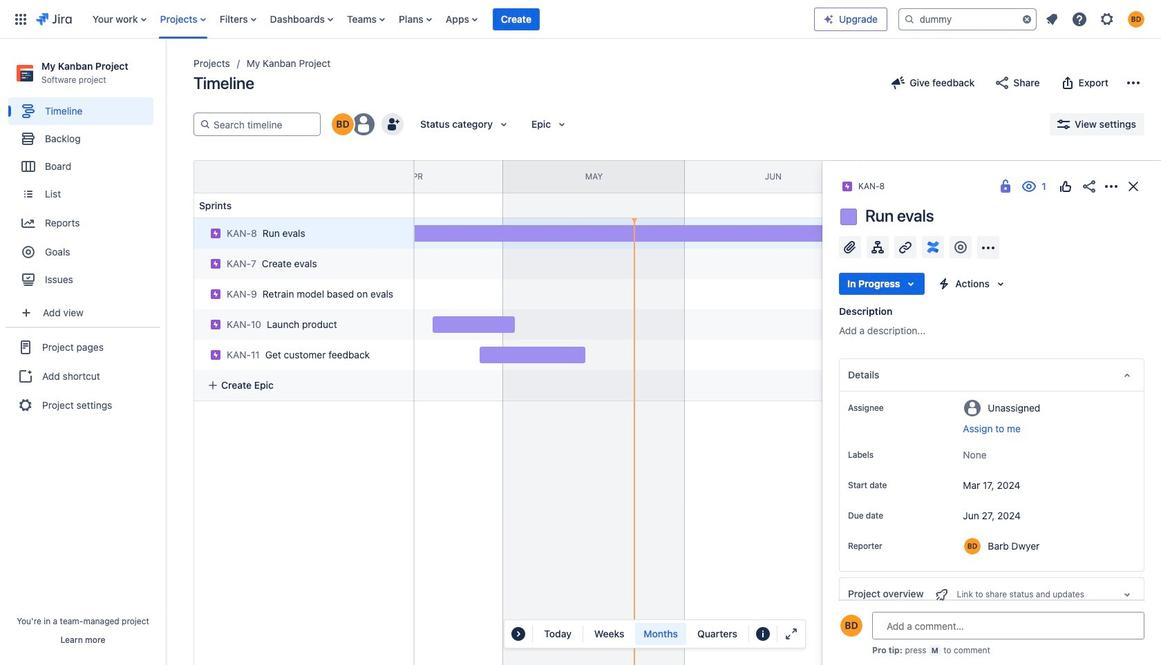 Task type: locate. For each thing, give the bounding box(es) containing it.
1 horizontal spatial column header
[[861, 161, 1044, 193]]

project overview element
[[839, 578, 1145, 611]]

actions image
[[1103, 178, 1120, 195]]

0 horizontal spatial list
[[86, 0, 814, 38]]

attach image
[[842, 239, 859, 256]]

row header
[[194, 160, 415, 194]]

Search field
[[899, 8, 1037, 30]]

epic image
[[210, 289, 221, 300], [210, 319, 221, 330]]

1 vertical spatial epic image
[[210, 319, 221, 330]]

0 horizontal spatial column header
[[145, 161, 327, 193]]

cell
[[194, 218, 415, 249], [188, 245, 416, 279], [188, 275, 416, 310], [188, 306, 416, 340], [188, 336, 416, 371]]

1 epic image from the top
[[210, 228, 221, 239]]

vote options: no one has voted for this issue yet. image
[[1058, 178, 1074, 195]]

0 vertical spatial epic image
[[210, 289, 221, 300]]

list item
[[493, 0, 540, 38]]

jira image
[[36, 11, 72, 27], [36, 11, 72, 27]]

goal image
[[22, 246, 35, 259]]

1 epic image from the top
[[210, 289, 221, 300]]

column header
[[145, 161, 327, 193], [861, 161, 1044, 193]]

Add a comment… field
[[872, 612, 1145, 640]]

1 horizontal spatial list
[[1040, 7, 1153, 31]]

1 vertical spatial epic image
[[210, 259, 221, 270]]

group
[[8, 98, 160, 298], [6, 327, 160, 425]]

settings image
[[1099, 11, 1116, 27]]

add a child issue image
[[870, 239, 886, 256]]

None search field
[[899, 8, 1037, 30]]

list
[[86, 0, 814, 38], [1040, 7, 1153, 31]]

timeline view to show as group
[[586, 624, 746, 646]]

epic image
[[210, 228, 221, 239], [210, 259, 221, 270], [210, 350, 221, 361]]

search image
[[904, 13, 915, 25]]

2 vertical spatial epic image
[[210, 350, 221, 361]]

add people image
[[384, 116, 401, 133]]

legend image
[[755, 626, 771, 643]]

1 vertical spatial group
[[6, 327, 160, 425]]

link goals image
[[953, 239, 969, 256]]

0 vertical spatial epic image
[[210, 228, 221, 239]]

banner
[[0, 0, 1161, 39]]

your profile and settings image
[[1128, 11, 1145, 27]]

Search timeline text field
[[211, 113, 315, 135]]



Task type: vqa. For each thing, say whether or not it's contained in the screenshot.
Enter Full Screen Icon
yes



Task type: describe. For each thing, give the bounding box(es) containing it.
0 vertical spatial group
[[8, 98, 160, 298]]

clear search session image
[[1022, 13, 1033, 25]]

primary element
[[8, 0, 814, 38]]

3 epic image from the top
[[210, 350, 221, 361]]

more information about barb dwyer image
[[965, 538, 981, 555]]

2 epic image from the top
[[210, 319, 221, 330]]

notifications image
[[1044, 11, 1060, 27]]

row header inside timeline grid
[[194, 160, 415, 194]]

2 column header from the left
[[861, 161, 1044, 193]]

timeline grid
[[145, 160, 1161, 666]]

1 column header from the left
[[145, 161, 327, 193]]

sidebar element
[[0, 39, 166, 666]]

2 epic image from the top
[[210, 259, 221, 270]]

sidebar navigation image
[[151, 55, 181, 83]]

appswitcher icon image
[[12, 11, 29, 27]]

close image
[[1125, 178, 1142, 195]]

export icon image
[[1059, 75, 1076, 91]]

details element
[[839, 359, 1145, 392]]

enter full screen image
[[783, 626, 800, 643]]

help image
[[1071, 11, 1088, 27]]



